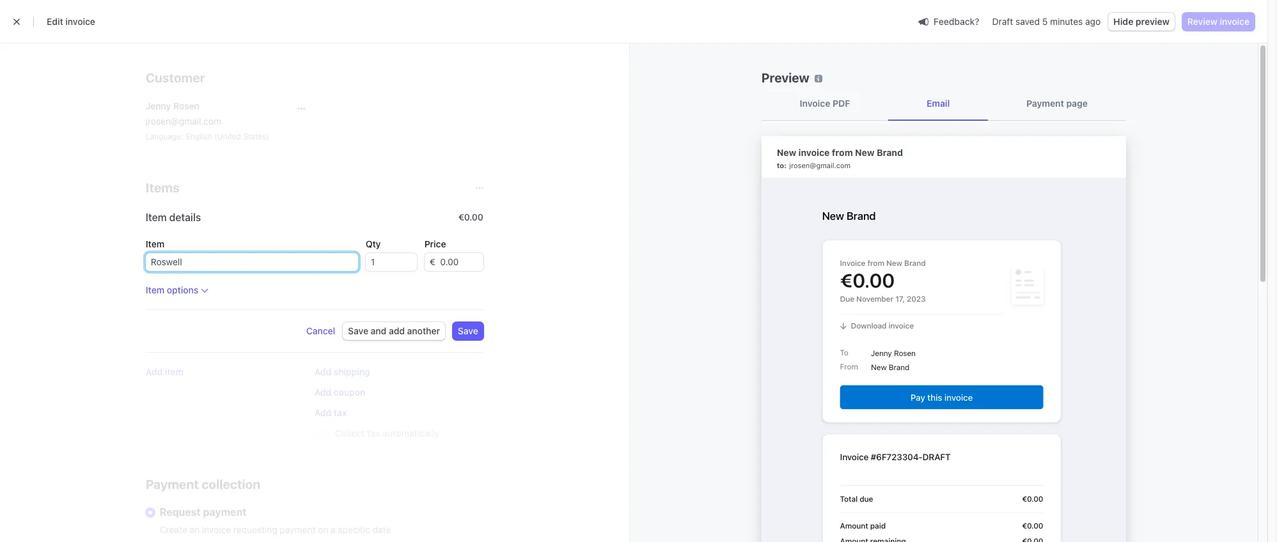 Task type: vqa. For each thing, say whether or not it's contained in the screenshot.
ADD CUSTOMER
no



Task type: describe. For each thing, give the bounding box(es) containing it.
invoice
[[800, 98, 831, 109]]

cancel button
[[306, 325, 335, 338]]

email
[[927, 98, 950, 109]]

edit
[[47, 16, 63, 27]]

tax for collect
[[367, 428, 380, 439]]

payment page
[[1027, 98, 1088, 109]]

a
[[331, 525, 336, 535]]

jenny
[[146, 100, 171, 111]]

options
[[167, 285, 198, 296]]

add coupon button
[[315, 386, 365, 399]]

0 horizontal spatial payment
[[203, 507, 247, 518]]

coupon
[[334, 387, 365, 398]]

create
[[160, 525, 187, 535]]

draft
[[993, 16, 1013, 27]]

add coupon
[[315, 387, 365, 398]]

english
[[186, 132, 212, 141]]

hide preview button
[[1109, 13, 1175, 31]]

invoice for review
[[1220, 16, 1250, 27]]

collect
[[335, 428, 365, 439]]

€
[[430, 257, 435, 267]]

item for item options
[[146, 285, 164, 296]]

payment for payment collection
[[146, 477, 199, 492]]

2 new from the left
[[855, 147, 875, 158]]

invoice for edit
[[65, 16, 95, 27]]

draft saved 5 minutes ago
[[993, 16, 1101, 27]]

saved
[[1016, 16, 1040, 27]]

item options
[[146, 285, 198, 296]]

preview
[[762, 70, 810, 85]]

invoice inside request payment create an invoice requesting payment on a specific date
[[202, 525, 231, 535]]

save and add another
[[348, 326, 440, 337]]

add for add shipping
[[315, 367, 332, 377]]

add item
[[146, 367, 184, 377]]

qty
[[366, 239, 381, 249]]

feedback?
[[934, 16, 980, 27]]

items
[[146, 180, 180, 195]]

add
[[389, 326, 405, 337]]

from
[[832, 147, 853, 158]]

review invoice button
[[1183, 13, 1255, 31]]

specific
[[338, 525, 370, 535]]

shipping
[[334, 367, 370, 377]]

invoice pdf
[[800, 98, 850, 109]]

another
[[407, 326, 440, 337]]

review invoice
[[1188, 16, 1250, 27]]

request
[[160, 507, 201, 518]]

rosen
[[173, 100, 200, 111]]

brand
[[877, 147, 903, 158]]

new invoice from new brand to : jrosen@gmail.com
[[777, 147, 903, 170]]

:
[[784, 161, 787, 170]]

1 horizontal spatial payment
[[280, 525, 316, 535]]

item options button
[[146, 284, 209, 297]]

add tax button
[[315, 407, 347, 420]]



Task type: locate. For each thing, give the bounding box(es) containing it.
feedback? button
[[913, 12, 985, 30]]

cancel
[[306, 326, 335, 337]]

add item button
[[146, 366, 184, 379]]

tax inside button
[[334, 408, 347, 418]]

€ button
[[425, 253, 435, 271]]

item details
[[146, 212, 201, 223]]

0 horizontal spatial tax
[[334, 408, 347, 418]]

tab list containing invoice pdf
[[762, 87, 1126, 121]]

invoice right review
[[1220, 16, 1250, 27]]

item for item details
[[146, 212, 167, 223]]

minutes
[[1050, 16, 1083, 27]]

add shipping
[[315, 367, 370, 377]]

invoice right an
[[202, 525, 231, 535]]

add for add tax
[[315, 408, 332, 418]]

0 vertical spatial payment
[[1027, 98, 1064, 109]]

jrosen@gmail.com down rosen
[[146, 116, 221, 127]]

save for save and add another
[[348, 326, 368, 337]]

payment down collection
[[203, 507, 247, 518]]

add for add item
[[146, 367, 163, 377]]

edit invoice
[[47, 16, 95, 27]]

automatically
[[383, 428, 439, 439]]

payment left "page"
[[1027, 98, 1064, 109]]

1 horizontal spatial new
[[855, 147, 875, 158]]

collect tax automatically
[[335, 428, 439, 439]]

0 horizontal spatial payment
[[146, 477, 199, 492]]

jrosen@gmail.com
[[146, 116, 221, 127], [789, 161, 851, 170]]

payment up the request
[[146, 477, 199, 492]]

add
[[146, 367, 163, 377], [315, 367, 332, 377], [315, 387, 332, 398], [315, 408, 332, 418]]

new right from
[[855, 147, 875, 158]]

add down add coupon button
[[315, 408, 332, 418]]

to
[[777, 161, 784, 170]]

add inside add item button
[[146, 367, 163, 377]]

new
[[777, 147, 797, 158], [855, 147, 875, 158]]

1 vertical spatial tax
[[367, 428, 380, 439]]

page
[[1067, 98, 1088, 109]]

item inside button
[[146, 285, 164, 296]]

1 item from the top
[[146, 212, 167, 223]]

item for item
[[146, 239, 164, 249]]

states)
[[243, 132, 269, 141]]

details
[[169, 212, 201, 223]]

0 vertical spatial jrosen@gmail.com
[[146, 116, 221, 127]]

2 save from the left
[[458, 326, 478, 337]]

tax
[[334, 408, 347, 418], [367, 428, 380, 439]]

ago
[[1086, 16, 1101, 27]]

requesting
[[233, 525, 277, 535]]

svg image
[[297, 105, 305, 113]]

None text field
[[366, 253, 417, 271]]

(united
[[214, 132, 241, 141]]

date
[[373, 525, 391, 535]]

€0.00
[[459, 212, 483, 223]]

2 vertical spatial item
[[146, 285, 164, 296]]

jenny rosen jrosen@gmail.com language: english (united states)
[[146, 100, 269, 141]]

1 new from the left
[[777, 147, 797, 158]]

save button
[[453, 322, 483, 340]]

0 vertical spatial tax
[[334, 408, 347, 418]]

tab list
[[762, 87, 1126, 121]]

item
[[146, 212, 167, 223], [146, 239, 164, 249], [146, 285, 164, 296]]

item left details
[[146, 212, 167, 223]]

tax right collect
[[367, 428, 380, 439]]

None text field
[[146, 253, 358, 271]]

hide preview
[[1114, 16, 1170, 27]]

jrosen@gmail.com down from
[[789, 161, 851, 170]]

invoice inside new invoice from new brand to : jrosen@gmail.com
[[799, 147, 830, 158]]

1 horizontal spatial save
[[458, 326, 478, 337]]

save left and
[[348, 326, 368, 337]]

language:
[[146, 132, 184, 141]]

add up the add coupon
[[315, 367, 332, 377]]

5
[[1043, 16, 1048, 27]]

an
[[190, 525, 200, 535]]

save
[[348, 326, 368, 337], [458, 326, 478, 337]]

add shipping button
[[315, 366, 370, 379]]

payment
[[203, 507, 247, 518], [280, 525, 316, 535]]

save for save
[[458, 326, 478, 337]]

€0.00 text field
[[435, 253, 483, 271]]

preview
[[1136, 16, 1170, 27]]

payment
[[1027, 98, 1064, 109], [146, 477, 199, 492]]

invoice left from
[[799, 147, 830, 158]]

pdf
[[833, 98, 850, 109]]

1 vertical spatial jrosen@gmail.com
[[789, 161, 851, 170]]

add inside add shipping 'button'
[[315, 367, 332, 377]]

add inside 'add tax' button
[[315, 408, 332, 418]]

item left options
[[146, 285, 164, 296]]

jrosen@gmail.com inside new invoice from new brand to : jrosen@gmail.com
[[789, 161, 851, 170]]

payment for payment page
[[1027, 98, 1064, 109]]

payment collection
[[146, 477, 260, 492]]

0 horizontal spatial save
[[348, 326, 368, 337]]

1 vertical spatial payment
[[280, 525, 316, 535]]

price
[[425, 239, 446, 249]]

invoice inside review invoice button
[[1220, 16, 1250, 27]]

hide
[[1114, 16, 1134, 27]]

3 item from the top
[[146, 285, 164, 296]]

1 horizontal spatial payment
[[1027, 98, 1064, 109]]

save and add another button
[[343, 322, 445, 340]]

save right "another"
[[458, 326, 478, 337]]

review
[[1188, 16, 1218, 27]]

collection
[[202, 477, 260, 492]]

request payment create an invoice requesting payment on a specific date
[[160, 507, 391, 535]]

add inside add coupon button
[[315, 387, 332, 398]]

add tax
[[315, 408, 347, 418]]

add up add tax
[[315, 387, 332, 398]]

customer
[[146, 70, 205, 85]]

on
[[318, 525, 328, 535]]

1 horizontal spatial jrosen@gmail.com
[[789, 161, 851, 170]]

0 vertical spatial payment
[[203, 507, 247, 518]]

invoice
[[65, 16, 95, 27], [1220, 16, 1250, 27], [799, 147, 830, 158], [202, 525, 231, 535]]

and
[[371, 326, 387, 337]]

invoice for new
[[799, 147, 830, 158]]

0 horizontal spatial new
[[777, 147, 797, 158]]

1 horizontal spatial tax
[[367, 428, 380, 439]]

0 horizontal spatial jrosen@gmail.com
[[146, 116, 221, 127]]

item
[[165, 367, 184, 377]]

add for add coupon
[[315, 387, 332, 398]]

payment left 'on'
[[280, 525, 316, 535]]

0 vertical spatial item
[[146, 212, 167, 223]]

add left 'item'
[[146, 367, 163, 377]]

jrosen@gmail.com inside 'jenny rosen jrosen@gmail.com language: english (united states)'
[[146, 116, 221, 127]]

1 save from the left
[[348, 326, 368, 337]]

invoice right edit
[[65, 16, 95, 27]]

new up :
[[777, 147, 797, 158]]

1 vertical spatial item
[[146, 239, 164, 249]]

item down item details
[[146, 239, 164, 249]]

tax down add coupon button
[[334, 408, 347, 418]]

1 vertical spatial payment
[[146, 477, 199, 492]]

tax for add
[[334, 408, 347, 418]]

2 item from the top
[[146, 239, 164, 249]]



